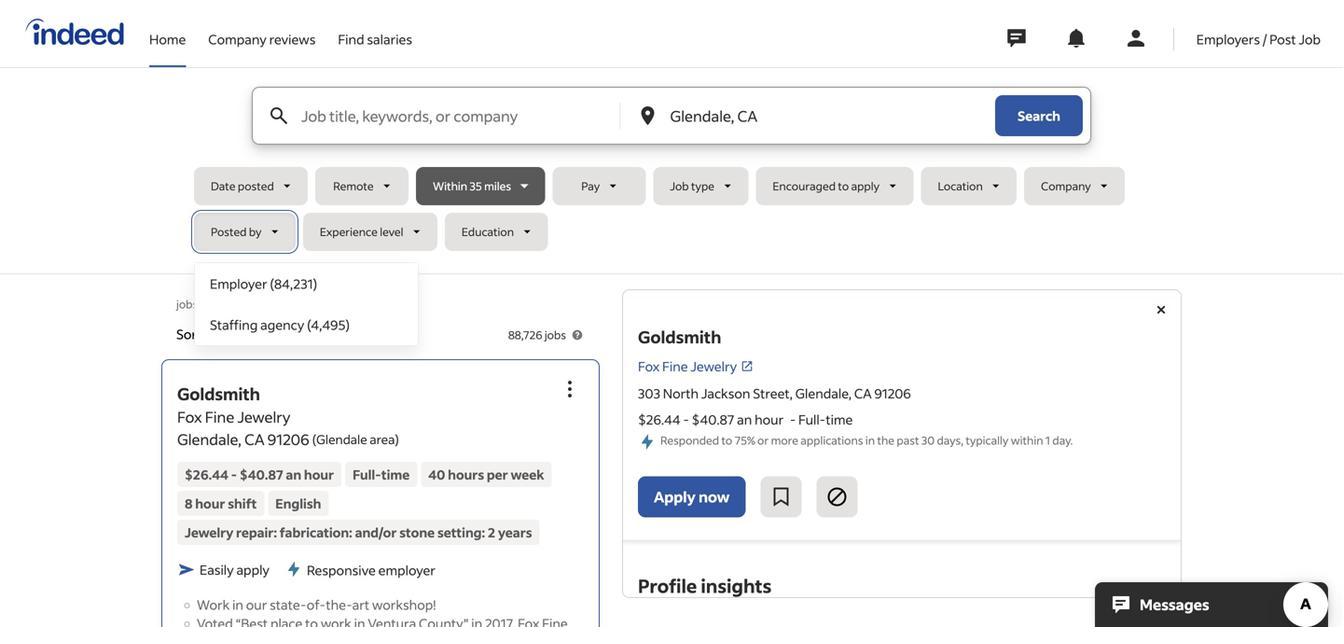 Task type: describe. For each thing, give the bounding box(es) containing it.
fine inside goldsmith fox fine jewelry glendale, ca 91206 ( glendale area )
[[205, 407, 235, 426]]

remote button
[[316, 167, 409, 205]]

- up shift on the bottom left
[[231, 466, 237, 483]]

(84,231)
[[270, 275, 317, 292]]

more
[[771, 433, 799, 447]]

messages unread count 0 image
[[1005, 20, 1029, 57]]

level
[[380, 224, 404, 239]]

education
[[462, 224, 514, 239]]

employers / post job
[[1197, 31, 1321, 48]]

88,726
[[508, 328, 543, 342]]

or
[[758, 433, 769, 447]]

none search field containing search
[[194, 87, 1150, 346]]

salaries
[[367, 31, 413, 48]]

fine inside fox fine jewelry link
[[663, 358, 688, 375]]

$40.87 for $26.44 - $40.87 an hour
[[240, 466, 283, 483]]

employer
[[210, 275, 267, 292]]

profile
[[638, 574, 697, 598]]

job type button
[[654, 167, 749, 205]]

the
[[878, 433, 895, 447]]

within
[[1011, 433, 1044, 447]]

hours
[[448, 466, 484, 483]]

$26.44 - $40.87 an hour - full-time
[[638, 411, 853, 428]]

0 horizontal spatial jobs
[[176, 297, 198, 311]]

- left date link
[[289, 326, 295, 342]]

help icon image
[[570, 328, 585, 342]]

1 vertical spatial in
[[866, 433, 875, 447]]

fabrication:
[[280, 524, 353, 541]]

messages
[[1140, 595, 1210, 614]]

responded
[[661, 433, 720, 447]]

repair:
[[236, 524, 277, 541]]

hour for $26.44 - $40.87 an hour
[[304, 466, 334, 483]]

1
[[1046, 433, 1051, 447]]

messages button
[[1096, 582, 1329, 627]]

setting:
[[438, 524, 485, 541]]

not interested image
[[826, 486, 849, 508]]

1 horizontal spatial time
[[826, 411, 853, 428]]

full-time
[[353, 466, 410, 483]]

1 vertical spatial full-
[[353, 466, 382, 483]]

art
[[352, 596, 370, 613]]

1 vertical spatial time
[[382, 466, 410, 483]]

$26.44 for $26.44 - $40.87 an hour
[[185, 466, 229, 483]]

encouraged to apply button
[[756, 167, 914, 205]]

0 vertical spatial ca
[[262, 297, 278, 311]]

home
[[149, 31, 186, 48]]

day.
[[1053, 433, 1074, 447]]

miles
[[484, 179, 511, 193]]

$40.87 for $26.44 - $40.87 an hour - full-time
[[692, 411, 735, 428]]

job inside "employers / post job" link
[[1299, 31, 1321, 48]]

employers
[[1197, 31, 1261, 48]]

date
[[298, 326, 325, 342]]

- up "responded"
[[684, 411, 689, 428]]

company for company reviews
[[208, 31, 267, 48]]

english
[[276, 495, 321, 512]]

apply inside "encouraged to apply" dropdown button
[[852, 179, 880, 193]]

fox fine jewelry link
[[638, 356, 754, 376]]

experience level button
[[303, 213, 438, 251]]

date
[[211, 179, 236, 193]]

responsive
[[307, 562, 376, 578]]

and/or
[[355, 524, 397, 541]]

glendale, for 303
[[796, 385, 852, 402]]

easily apply
[[200, 561, 270, 578]]

save this job image
[[770, 486, 793, 508]]

close job details image
[[1151, 299, 1173, 321]]

to for apply
[[838, 179, 849, 193]]

)
[[395, 431, 399, 447]]

employer
[[379, 562, 436, 578]]

to for 75%
[[722, 433, 733, 447]]

91206 for goldsmith
[[268, 430, 309, 449]]

2 vertical spatial jewelry
[[185, 524, 234, 541]]

jewelry repair: fabrication: and/or stone setting: 2 years
[[185, 524, 532, 541]]

insights
[[701, 574, 772, 598]]

posted
[[211, 224, 247, 239]]

staffing
[[210, 316, 258, 333]]

experience
[[320, 224, 378, 239]]

88,726 jobs
[[508, 328, 566, 342]]

encouraged to apply
[[773, 179, 880, 193]]

an for $26.44 - $40.87 an hour
[[286, 466, 302, 483]]

35
[[470, 179, 482, 193]]

sort by: relevance - date
[[176, 326, 325, 342]]

work
[[197, 596, 230, 613]]

find salaries
[[338, 31, 413, 48]]

type
[[692, 179, 715, 193]]

apply
[[654, 487, 696, 506]]

0 horizontal spatial apply
[[237, 561, 270, 578]]

apply now
[[654, 487, 730, 506]]

jackson
[[702, 385, 751, 402]]

past
[[897, 433, 920, 447]]

an for $26.44 - $40.87 an hour - full-time
[[737, 411, 752, 428]]

notifications unread count 0 image
[[1066, 27, 1088, 49]]

/
[[1263, 31, 1268, 48]]

30
[[922, 433, 935, 447]]

8 hour shift
[[185, 495, 257, 512]]



Task type: vqa. For each thing, say whether or not it's contained in the screenshot.
time to the top
yes



Task type: locate. For each thing, give the bounding box(es) containing it.
0 vertical spatial 91206
[[875, 385, 911, 402]]

0 vertical spatial goldsmith
[[638, 326, 722, 348]]

search
[[1018, 107, 1061, 124]]

jewelry down 8 hour shift
[[185, 524, 234, 541]]

Edit location text field
[[667, 88, 958, 144]]

glendale
[[316, 431, 367, 447]]

goldsmith down by:
[[177, 383, 260, 404]]

time
[[826, 411, 853, 428], [382, 466, 410, 483]]

0 vertical spatial hour
[[755, 411, 784, 428]]

in left the
[[866, 433, 875, 447]]

state-
[[270, 596, 307, 613]]

0 horizontal spatial $26.44
[[185, 466, 229, 483]]

2 vertical spatial hour
[[195, 495, 225, 512]]

0 vertical spatial apply
[[852, 179, 880, 193]]

shift
[[228, 495, 257, 512]]

menu
[[194, 262, 419, 346]]

in left our
[[232, 596, 244, 613]]

0 horizontal spatial 91206
[[268, 430, 309, 449]]

jewelry down goldsmith button
[[237, 407, 291, 426]]

account image
[[1125, 27, 1148, 49]]

1 horizontal spatial company
[[1042, 179, 1092, 193]]

hour up or
[[755, 411, 784, 428]]

profile insights
[[638, 574, 772, 598]]

fine down goldsmith button
[[205, 407, 235, 426]]

street,
[[753, 385, 793, 402]]

fox down goldsmith button
[[177, 407, 202, 426]]

1 vertical spatial jewelry
[[237, 407, 291, 426]]

jobs
[[176, 297, 198, 311], [545, 328, 566, 342]]

menu inside search field
[[194, 262, 419, 346]]

0 vertical spatial company
[[208, 31, 267, 48]]

fine
[[663, 358, 688, 375], [205, 407, 235, 426]]

company for company
[[1042, 179, 1092, 193]]

2 vertical spatial in
[[232, 596, 244, 613]]

1 horizontal spatial to
[[838, 179, 849, 193]]

ca inside goldsmith fox fine jewelry glendale, ca 91206 ( glendale area )
[[245, 430, 265, 449]]

glendale, up applications
[[796, 385, 852, 402]]

goldsmith
[[638, 326, 722, 348], [177, 383, 260, 404]]

$26.44 up 8 hour shift
[[185, 466, 229, 483]]

1 vertical spatial fox
[[177, 407, 202, 426]]

goldsmith for goldsmith fox fine jewelry glendale, ca 91206 ( glendale area )
[[177, 383, 260, 404]]

40 hours per week
[[429, 466, 545, 483]]

0 vertical spatial to
[[838, 179, 849, 193]]

1 horizontal spatial in
[[232, 596, 244, 613]]

1 vertical spatial goldsmith
[[177, 383, 260, 404]]

full- down area
[[353, 466, 382, 483]]

search: Job title, keywords, or company text field
[[298, 88, 619, 144]]

experience level
[[320, 224, 404, 239]]

91206 up the
[[875, 385, 911, 402]]

0 horizontal spatial full-
[[353, 466, 382, 483]]

2 horizontal spatial in
[[866, 433, 875, 447]]

None search field
[[194, 87, 1150, 346]]

company reviews
[[208, 31, 316, 48]]

1 vertical spatial $40.87
[[240, 466, 283, 483]]

2 vertical spatial glendale,
[[177, 430, 242, 449]]

1 vertical spatial $26.44
[[185, 466, 229, 483]]

an up english
[[286, 466, 302, 483]]

of-
[[307, 596, 326, 613]]

jewelry up jackson
[[691, 358, 737, 375]]

apply now button
[[638, 477, 746, 518]]

reviews
[[269, 31, 316, 48]]

(4,495)
[[307, 316, 350, 333]]

1 horizontal spatial an
[[737, 411, 752, 428]]

glendale, down employer
[[212, 297, 260, 311]]

0 horizontal spatial an
[[286, 466, 302, 483]]

0 vertical spatial job
[[1299, 31, 1321, 48]]

sort
[[176, 326, 202, 342]]

0 horizontal spatial company
[[208, 31, 267, 48]]

0 vertical spatial glendale,
[[212, 297, 260, 311]]

date posted button
[[194, 167, 308, 205]]

job actions menu is collapsed image
[[559, 378, 581, 400]]

1 horizontal spatial fox
[[638, 358, 660, 375]]

posted
[[238, 179, 274, 193]]

1 vertical spatial company
[[1042, 179, 1092, 193]]

an up 75%
[[737, 411, 752, 428]]

hour for $26.44 - $40.87 an hour - full-time
[[755, 411, 784, 428]]

jewelry
[[691, 358, 737, 375], [237, 407, 291, 426], [185, 524, 234, 541]]

0 vertical spatial an
[[737, 411, 752, 428]]

stone
[[400, 524, 435, 541]]

0 horizontal spatial hour
[[195, 495, 225, 512]]

now
[[699, 487, 730, 506]]

1 vertical spatial glendale,
[[796, 385, 852, 402]]

find
[[338, 31, 365, 48]]

to left 75%
[[722, 433, 733, 447]]

goldsmith fox fine jewelry glendale, ca 91206 ( glendale area )
[[177, 383, 399, 449]]

apply up our
[[237, 561, 270, 578]]

1 horizontal spatial fine
[[663, 358, 688, 375]]

to inside dropdown button
[[838, 179, 849, 193]]

goldsmith for goldsmith
[[638, 326, 722, 348]]

91206 left ( at the bottom of the page
[[268, 430, 309, 449]]

remote
[[333, 179, 374, 193]]

1 vertical spatial an
[[286, 466, 302, 483]]

glendale, inside goldsmith fox fine jewelry glendale, ca 91206 ( glendale area )
[[177, 430, 242, 449]]

ca up responded to 75% or more applications in the past 30 days, typically within 1 day.
[[855, 385, 872, 402]]

within
[[433, 179, 468, 193]]

$40.87 up shift on the bottom left
[[240, 466, 283, 483]]

1 vertical spatial fine
[[205, 407, 235, 426]]

1 horizontal spatial 91206
[[875, 385, 911, 402]]

years
[[498, 524, 532, 541]]

$26.44 down 303 on the bottom left of the page
[[638, 411, 681, 428]]

work in our state-of-the-art workshop!
[[197, 596, 436, 613]]

1 vertical spatial 91206
[[268, 430, 309, 449]]

in
[[200, 297, 210, 311], [866, 433, 875, 447], [232, 596, 244, 613]]

in for jobs in glendale, ca
[[200, 297, 210, 311]]

1 horizontal spatial $26.44
[[638, 411, 681, 428]]

to
[[838, 179, 849, 193], [722, 433, 733, 447]]

0 horizontal spatial time
[[382, 466, 410, 483]]

applications
[[801, 433, 864, 447]]

by
[[249, 224, 262, 239]]

2
[[488, 524, 496, 541]]

glendale, down goldsmith button
[[177, 430, 242, 449]]

location
[[938, 179, 983, 193]]

2 vertical spatial ca
[[245, 430, 265, 449]]

jobs up sort
[[176, 297, 198, 311]]

hour down ( at the bottom of the page
[[304, 466, 334, 483]]

1 horizontal spatial jewelry
[[237, 407, 291, 426]]

within 35 miles
[[433, 179, 511, 193]]

glendale,
[[212, 297, 260, 311], [796, 385, 852, 402], [177, 430, 242, 449]]

0 vertical spatial fox
[[638, 358, 660, 375]]

apply right encouraged
[[852, 179, 880, 193]]

goldsmith inside goldsmith fox fine jewelry glendale, ca 91206 ( glendale area )
[[177, 383, 260, 404]]

hour
[[755, 411, 784, 428], [304, 466, 334, 483], [195, 495, 225, 512]]

1 horizontal spatial goldsmith
[[638, 326, 722, 348]]

to right encouraged
[[838, 179, 849, 193]]

ca for goldsmith
[[245, 430, 265, 449]]

0 vertical spatial fine
[[663, 358, 688, 375]]

typically
[[966, 433, 1009, 447]]

days,
[[937, 433, 964, 447]]

2 horizontal spatial jewelry
[[691, 358, 737, 375]]

0 horizontal spatial job
[[670, 179, 689, 193]]

(
[[312, 431, 316, 447]]

fine up north
[[663, 358, 688, 375]]

goldsmith up "fox fine jewelry"
[[638, 326, 722, 348]]

0 horizontal spatial $40.87
[[240, 466, 283, 483]]

0 horizontal spatial in
[[200, 297, 210, 311]]

0 vertical spatial $26.44
[[638, 411, 681, 428]]

0 vertical spatial jobs
[[176, 297, 198, 311]]

0 vertical spatial $40.87
[[692, 411, 735, 428]]

search button
[[996, 95, 1083, 136]]

0 horizontal spatial goldsmith
[[177, 383, 260, 404]]

0 horizontal spatial fine
[[205, 407, 235, 426]]

fox up 303 on the bottom left of the page
[[638, 358, 660, 375]]

jobs left help icon
[[545, 328, 566, 342]]

1 horizontal spatial hour
[[304, 466, 334, 483]]

goldsmith button
[[177, 383, 260, 404]]

within 35 miles button
[[416, 167, 545, 205]]

company inside dropdown button
[[1042, 179, 1092, 193]]

education button
[[445, 213, 548, 251]]

job right 'post'
[[1299, 31, 1321, 48]]

1 vertical spatial jobs
[[545, 328, 566, 342]]

$40.87 down jackson
[[692, 411, 735, 428]]

$26.44 for $26.44 - $40.87 an hour - full-time
[[638, 411, 681, 428]]

hour right '8'
[[195, 495, 225, 512]]

pay button
[[553, 167, 646, 205]]

0 vertical spatial in
[[200, 297, 210, 311]]

0 horizontal spatial to
[[722, 433, 733, 447]]

company down search button
[[1042, 179, 1092, 193]]

apply
[[852, 179, 880, 193], [237, 561, 270, 578]]

menu containing employer (84,231)
[[194, 262, 419, 346]]

0 horizontal spatial jewelry
[[185, 524, 234, 541]]

area
[[370, 431, 395, 447]]

company button
[[1025, 167, 1126, 205]]

$40.87
[[692, 411, 735, 428], [240, 466, 283, 483]]

agency
[[260, 316, 304, 333]]

1 vertical spatial job
[[670, 179, 689, 193]]

fox
[[638, 358, 660, 375], [177, 407, 202, 426]]

91206
[[875, 385, 911, 402], [268, 430, 309, 449]]

1 horizontal spatial full-
[[799, 411, 826, 428]]

find salaries link
[[338, 0, 413, 63]]

in for work in our state-of-the-art workshop!
[[232, 596, 244, 613]]

company left reviews
[[208, 31, 267, 48]]

$26.44
[[638, 411, 681, 428], [185, 466, 229, 483]]

in up by:
[[200, 297, 210, 311]]

0 vertical spatial full-
[[799, 411, 826, 428]]

company
[[208, 31, 267, 48], [1042, 179, 1092, 193]]

fox fine jewelry
[[638, 358, 737, 375]]

1 horizontal spatial jobs
[[545, 328, 566, 342]]

1 vertical spatial ca
[[855, 385, 872, 402]]

1 vertical spatial hour
[[304, 466, 334, 483]]

posted by
[[211, 224, 262, 239]]

per
[[487, 466, 508, 483]]

1 vertical spatial apply
[[237, 561, 270, 578]]

1 horizontal spatial apply
[[852, 179, 880, 193]]

relevance
[[226, 326, 287, 342]]

ca up $26.44 - $40.87 an hour
[[245, 430, 265, 449]]

job
[[1299, 31, 1321, 48], [670, 179, 689, 193]]

location button
[[922, 167, 1017, 205]]

our
[[246, 596, 267, 613]]

- up more
[[790, 411, 796, 428]]

time up applications
[[826, 411, 853, 428]]

pay
[[582, 179, 600, 193]]

91206 for 303
[[875, 385, 911, 402]]

0 horizontal spatial fox
[[177, 407, 202, 426]]

job inside job type popup button
[[670, 179, 689, 193]]

encouraged
[[773, 179, 836, 193]]

the-
[[326, 596, 352, 613]]

0 vertical spatial time
[[826, 411, 853, 428]]

by:
[[204, 326, 222, 342]]

full- up applications
[[799, 411, 826, 428]]

fox inside goldsmith fox fine jewelry glendale, ca 91206 ( glendale area )
[[177, 407, 202, 426]]

home link
[[149, 0, 186, 63]]

ca down "employer (84,231)"
[[262, 297, 278, 311]]

1 vertical spatial to
[[722, 433, 733, 447]]

jobs in glendale, ca
[[176, 297, 278, 311]]

posted by button
[[194, 213, 296, 251]]

workshop!
[[372, 596, 436, 613]]

jewelry inside goldsmith fox fine jewelry glendale, ca 91206 ( glendale area )
[[237, 407, 291, 426]]

1 horizontal spatial $40.87
[[692, 411, 735, 428]]

0 vertical spatial jewelry
[[691, 358, 737, 375]]

time down )
[[382, 466, 410, 483]]

91206 inside goldsmith fox fine jewelry glendale, ca 91206 ( glendale area )
[[268, 430, 309, 449]]

40
[[429, 466, 445, 483]]

2 horizontal spatial hour
[[755, 411, 784, 428]]

ca for 303
[[855, 385, 872, 402]]

glendale, for goldsmith
[[177, 430, 242, 449]]

job left type
[[670, 179, 689, 193]]

1 horizontal spatial job
[[1299, 31, 1321, 48]]

8
[[185, 495, 193, 512]]

employer (84,231)
[[210, 275, 317, 292]]



